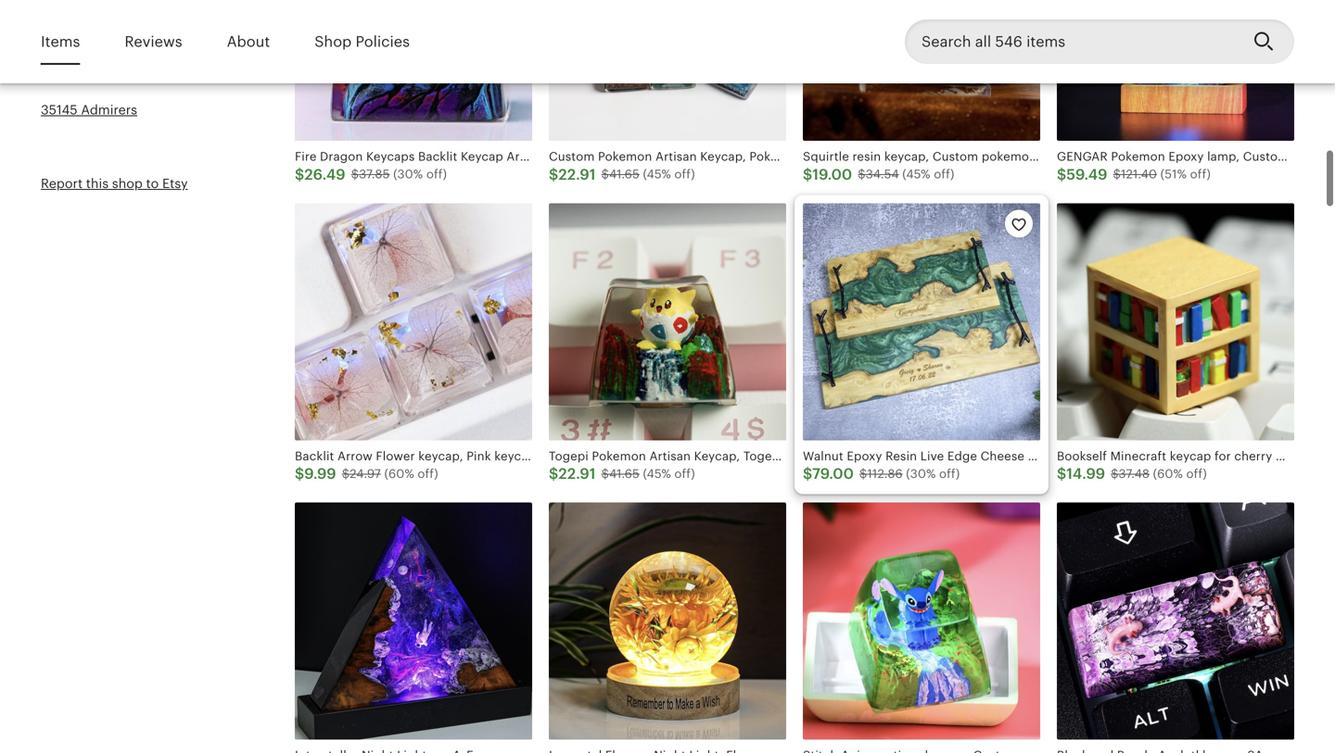 Task type: describe. For each thing, give the bounding box(es) containing it.
Search all 546 items text field
[[905, 19, 1239, 64]]

report
[[41, 176, 83, 191]]

14.99
[[1066, 466, 1105, 483]]

35145
[[41, 102, 78, 117]]

22.91 for custom pokemon artisan keycap, poke esc resin keycap, pokemon spacebar resin handmade keycap, pokemon character custom keycap | gift for dad image
[[558, 166, 596, 183]]

(51%
[[1160, 168, 1187, 181]]

$ inside the $ 14.99 $ 37.48 (60% off)
[[1111, 467, 1119, 481]]

bookself minecraft keycap for cherry mx keyboard, tnt minecraft resin keycap, custom minecraft keycap, artisan keycap, best gift for him image
[[1057, 203, 1294, 441]]

off) for togepi pokemon artisan keycap, togepi pokemon esc r1 resin keycap, metronome handmade keycap,  misty pokemon keycap image
[[674, 467, 695, 481]]

off) for backlit arrow flower keycap, pink keycap, dry flower backlit keycaps, arrow keycap set, custom escape keycap, unique gifts for her image
[[418, 467, 438, 481]]

fire dragon keycaps backlit keycap artisan keycaps anime cherry mx keycaps house of the dragon keycap custom keycap for mechanical keyboard image
[[295, 0, 532, 141]]

$ 26.49 $ 37.85 (30% off)
[[295, 166, 447, 183]]

shop policies
[[314, 33, 410, 50]]

$ 22.91 $ 41.65 (45% off) for togepi pokemon artisan keycap, togepi pokemon esc r1 resin keycap, metronome handmade keycap,  misty pokemon keycap image
[[549, 466, 695, 483]]

report this shop to etsy link
[[41, 176, 188, 191]]

26.49
[[304, 166, 346, 183]]

about link
[[227, 20, 270, 63]]

$ inside $ 79.00 $ 112.86 (30% off)
[[859, 467, 867, 481]]

off) for gengar pokemon epoxy lamp, custom pokemon night light, personalize night lamp custom night lamp, chritsmas gift for son image
[[1190, 168, 1211, 181]]

41.65 for togepi pokemon artisan keycap, togepi pokemon esc r1 resin keycap, metronome handmade keycap,  misty pokemon keycap image
[[609, 467, 640, 481]]

$ inside $ 26.49 $ 37.85 (30% off)
[[351, 168, 359, 181]]

24.97
[[350, 467, 381, 481]]

22.91 for togepi pokemon artisan keycap, togepi pokemon esc r1 resin keycap, metronome handmade keycap,  misty pokemon keycap image
[[558, 466, 596, 483]]

stitch anime artisan keycap, custom resin keycap, artisan stitch keycaps, esc keycap for cherry mx keyboard cute, christmas gifts for her image
[[803, 503, 1040, 740]]

(30% for 26.49
[[393, 168, 423, 181]]

37.85
[[359, 168, 390, 181]]

reviews link
[[125, 20, 182, 63]]

to
[[146, 176, 159, 191]]

reviews
[[125, 33, 182, 50]]

121.40
[[1121, 168, 1157, 181]]

off) for walnut epoxy resin live edge cheese tray, serving board, metal handles, charcuterie board, personalized wedding gift , realtor gift 'image'
[[939, 467, 960, 481]]

about
[[227, 33, 270, 50]]

$ 9.99 $ 24.97 (60% off)
[[295, 466, 438, 483]]

$ 19.00 $ 34.54 (45% off)
[[803, 166, 954, 183]]

(45% for squirtle resin keycap, custom pokemon resin keycap, handmade pokemon artisan keycaps, esc r1 pokemon keycap, christmas gift for him image
[[902, 168, 930, 181]]

shop
[[314, 33, 352, 50]]

gengar pokemon epoxy lamp, custom pokemon night light, personalize night lamp custom night lamp, chritsmas gift for son image
[[1057, 0, 1294, 141]]

admirers
[[81, 102, 137, 117]]

walnut epoxy resin live edge cheese tray, serving board, metal handles, charcuterie board, personalized wedding gift , realtor gift image
[[803, 203, 1040, 441]]

(30% for 79.00
[[906, 467, 936, 481]]

immortal flowers night light, flower night lamp, real dandelion puff paperweight, flower epoxy resin nightlight, christmas gift for her image
[[549, 503, 786, 740]]

$ inside $ 59.49 $ 121.40 (51% off)
[[1113, 168, 1121, 181]]

(45% for custom pokemon artisan keycap, poke esc resin keycap, pokemon spacebar resin handmade keycap, pokemon character custom keycap | gift for dad image
[[643, 168, 671, 181]]

custom pokemon artisan keycap, poke esc resin keycap, pokemon spacebar resin handmade keycap, pokemon character custom keycap | gift for dad image
[[549, 0, 786, 141]]

off) for squirtle resin keycap, custom pokemon resin keycap, handmade pokemon artisan keycaps, esc r1 pokemon keycap, christmas gift for him image
[[934, 168, 954, 181]]



Task type: locate. For each thing, give the bounding box(es) containing it.
(60% for 9.99
[[384, 467, 414, 481]]

$ inside $ 19.00 $ 34.54 (45% off)
[[858, 168, 866, 181]]

(30% inside $ 79.00 $ 112.86 (30% off)
[[906, 467, 936, 481]]

(30% right 37.85
[[393, 168, 423, 181]]

$ inside the $ 9.99 $ 24.97 (60% off)
[[342, 467, 350, 481]]

2 41.65 from the top
[[609, 467, 640, 481]]

9.99
[[304, 466, 336, 483]]

off) inside $ 79.00 $ 112.86 (30% off)
[[939, 467, 960, 481]]

backlit arrow flower keycap, pink keycap, dry flower backlit keycaps, arrow keycap set, custom escape keycap, unique gifts for her image
[[295, 203, 532, 441]]

1 22.91 from the top
[[558, 166, 596, 183]]

41.65 for custom pokemon artisan keycap, poke esc resin keycap, pokemon spacebar resin handmade keycap, pokemon character custom keycap | gift for dad image
[[609, 168, 640, 181]]

19.00
[[812, 166, 852, 183]]

squirtle resin keycap, custom pokemon resin keycap, handmade pokemon artisan keycaps, esc r1 pokemon keycap, christmas gift for him image
[[803, 0, 1040, 141]]

report this shop to etsy
[[41, 176, 188, 191]]

this
[[86, 176, 109, 191]]

interstellar night light ver 4, epoxy and wooden night lights, galaxy epoxy resin wood night lamp, epoxy lamp space, christmas gifts image
[[295, 503, 532, 740]]

1 41.65 from the top
[[609, 168, 640, 181]]

shop
[[112, 176, 143, 191]]

34.54
[[866, 168, 899, 181]]

41.65
[[609, 168, 640, 181], [609, 467, 640, 481]]

1 vertical spatial 41.65
[[609, 467, 640, 481]]

0 vertical spatial 41.65
[[609, 168, 640, 181]]

off) inside $ 19.00 $ 34.54 (45% off)
[[934, 168, 954, 181]]

off) inside $ 59.49 $ 121.40 (51% off)
[[1190, 168, 1211, 181]]

35145 admirers
[[41, 102, 137, 117]]

59.49
[[1066, 166, 1108, 183]]

0 vertical spatial 22.91
[[558, 166, 596, 183]]

off)
[[426, 168, 447, 181], [674, 168, 695, 181], [934, 168, 954, 181], [1190, 168, 1211, 181], [418, 467, 438, 481], [674, 467, 695, 481], [939, 467, 960, 481], [1186, 467, 1207, 481]]

1 horizontal spatial (60%
[[1153, 467, 1183, 481]]

off) for custom pokemon artisan keycap, poke esc resin keycap, pokemon spacebar resin handmade keycap, pokemon character custom keycap | gift for dad image
[[674, 168, 695, 181]]

$
[[295, 166, 304, 183], [549, 166, 558, 183], [803, 166, 812, 183], [1057, 166, 1066, 183], [351, 168, 359, 181], [601, 168, 609, 181], [858, 168, 866, 181], [1113, 168, 1121, 181], [295, 466, 304, 483], [549, 466, 558, 483], [803, 466, 812, 483], [1057, 466, 1066, 483], [342, 467, 350, 481], [601, 467, 609, 481], [859, 467, 867, 481], [1111, 467, 1119, 481]]

1 horizontal spatial (30%
[[906, 467, 936, 481]]

$ 59.49 $ 121.40 (51% off)
[[1057, 166, 1211, 183]]

(60% inside the $ 14.99 $ 37.48 (60% off)
[[1153, 467, 1183, 481]]

(60% right 37.48 on the right
[[1153, 467, 1183, 481]]

off) inside $ 26.49 $ 37.85 (30% off)
[[426, 168, 447, 181]]

$ 22.91 $ 41.65 (45% off) for custom pokemon artisan keycap, poke esc resin keycap, pokemon spacebar resin handmade keycap, pokemon character custom keycap | gift for dad image
[[549, 166, 695, 183]]

etsy
[[162, 176, 188, 191]]

2 $ 22.91 $ 41.65 (45% off) from the top
[[549, 466, 695, 483]]

2 22.91 from the top
[[558, 466, 596, 483]]

policies
[[356, 33, 410, 50]]

shop policies link
[[314, 20, 410, 63]]

(30% inside $ 26.49 $ 37.85 (30% off)
[[393, 168, 423, 181]]

(60% for 14.99
[[1153, 467, 1183, 481]]

(30% right 112.86
[[906, 467, 936, 481]]

1 $ 22.91 $ 41.65 (45% off) from the top
[[549, 166, 695, 183]]

$ 79.00 $ 112.86 (30% off)
[[803, 466, 960, 483]]

(45% for togepi pokemon artisan keycap, togepi pokemon esc r1 resin keycap, metronome handmade keycap,  misty pokemon keycap image
[[643, 467, 671, 481]]

0 vertical spatial $ 22.91 $ 41.65 (45% off)
[[549, 166, 695, 183]]

0 horizontal spatial (30%
[[393, 168, 423, 181]]

(60% inside the $ 9.99 $ 24.97 (60% off)
[[384, 467, 414, 481]]

1 vertical spatial (30%
[[906, 467, 936, 481]]

(45%
[[643, 168, 671, 181], [902, 168, 930, 181], [643, 467, 671, 481]]

off) for bookself minecraft keycap for cherry mx keyboard, tnt minecraft resin keycap, custom minecraft keycap, artisan keycap, best gift for him image
[[1186, 467, 1207, 481]]

1 vertical spatial $ 22.91 $ 41.65 (45% off)
[[549, 466, 695, 483]]

$ 14.99 $ 37.48 (60% off)
[[1057, 466, 1207, 483]]

22.91
[[558, 166, 596, 183], [558, 466, 596, 483]]

black and purple axolotl keycap sa profile, black axolotl resin keycap anime axolotl custom keycaps japanese christmas gift for him image
[[1057, 503, 1294, 740]]

0 horizontal spatial (60%
[[384, 467, 414, 481]]

1 vertical spatial 22.91
[[558, 466, 596, 483]]

togepi pokemon artisan keycap, togepi pokemon esc r1 resin keycap, metronome handmade keycap,  misty pokemon keycap image
[[549, 203, 786, 441]]

79.00
[[812, 466, 854, 483]]

items
[[41, 33, 80, 50]]

off) inside the $ 9.99 $ 24.97 (60% off)
[[418, 467, 438, 481]]

37.48
[[1119, 467, 1150, 481]]

112.86
[[867, 467, 903, 481]]

(60% right 24.97
[[384, 467, 414, 481]]

items link
[[41, 20, 80, 63]]

off) for the fire dragon keycaps backlit keycap artisan keycaps anime cherry mx keycaps house of the dragon keycap custom keycap for mechanical keyboard image
[[426, 168, 447, 181]]

$ 22.91 $ 41.65 (45% off)
[[549, 166, 695, 183], [549, 466, 695, 483]]

(30%
[[393, 168, 423, 181], [906, 467, 936, 481]]

(60%
[[384, 467, 414, 481], [1153, 467, 1183, 481]]

2 (60% from the left
[[1153, 467, 1183, 481]]

0 vertical spatial (30%
[[393, 168, 423, 181]]

35145 admirers link
[[41, 102, 137, 117]]

1 (60% from the left
[[384, 467, 414, 481]]

(45% inside $ 19.00 $ 34.54 (45% off)
[[902, 168, 930, 181]]

off) inside the $ 14.99 $ 37.48 (60% off)
[[1186, 467, 1207, 481]]



Task type: vqa. For each thing, say whether or not it's contained in the screenshot.


